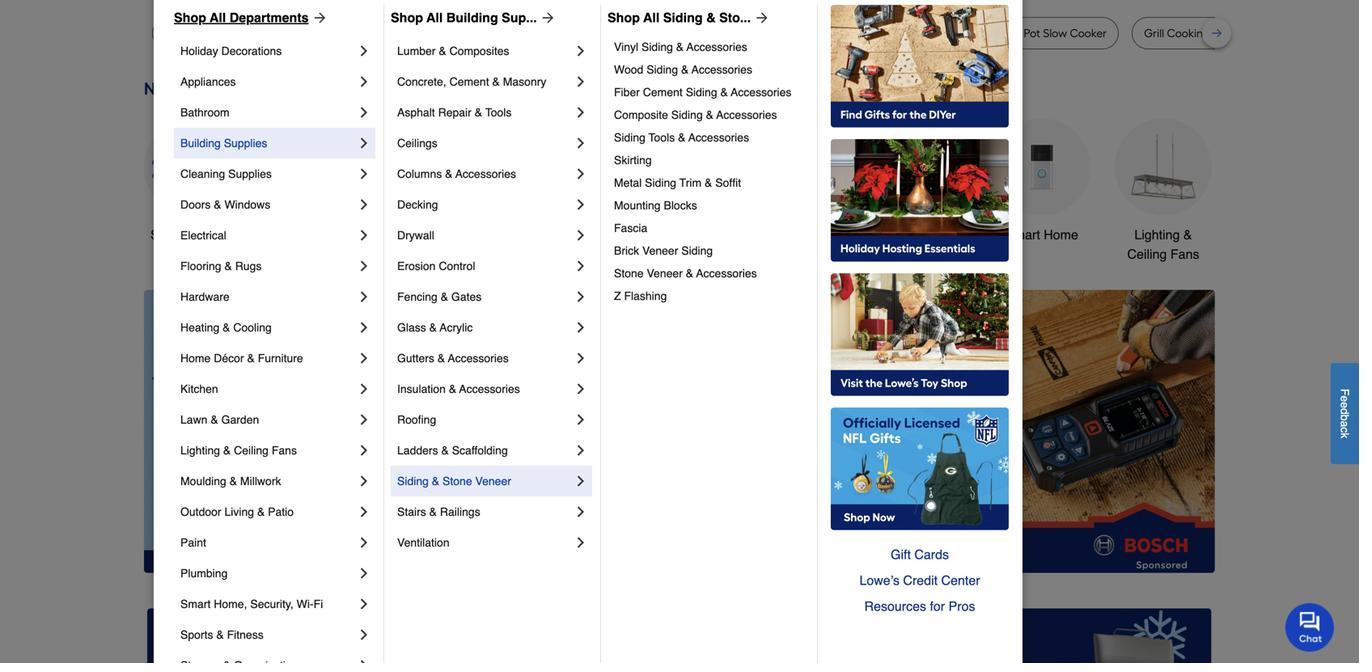 Task type: locate. For each thing, give the bounding box(es) containing it.
kitchen up lawn at the left bottom
[[180, 383, 218, 396]]

1 pot from the left
[[780, 26, 796, 40]]

chevron right image for moulding & millwork
[[356, 473, 372, 489]]

windows
[[224, 198, 270, 211]]

0 horizontal spatial kitchen
[[180, 383, 218, 396]]

1 horizontal spatial arrow right image
[[751, 10, 770, 26]]

1 horizontal spatial kitchen
[[632, 227, 675, 242]]

e up the d
[[1338, 396, 1351, 402]]

e
[[1338, 396, 1351, 402], [1338, 402, 1351, 408]]

smart home link
[[993, 118, 1090, 245]]

gutters & accessories
[[397, 352, 509, 365]]

stone veneer & accessories link
[[614, 262, 806, 285]]

furniture
[[258, 352, 303, 365]]

chevron right image for cleaning supplies
[[356, 166, 372, 182]]

2 vertical spatial veneer
[[475, 475, 511, 488]]

1 vertical spatial smart
[[180, 598, 211, 611]]

shop up "holiday"
[[174, 10, 206, 25]]

1 vertical spatial fans
[[272, 444, 297, 457]]

mounting blocks
[[614, 199, 697, 212]]

drywall link
[[397, 220, 573, 251]]

decorations down shop all departments link
[[221, 44, 282, 57]]

1 horizontal spatial cooking
[[1167, 26, 1210, 40]]

building up composites
[[446, 10, 498, 25]]

accessories up "roofing" link in the bottom of the page
[[459, 383, 520, 396]]

accessories up composite siding & accessories link
[[731, 86, 792, 99]]

arrow right image inside shop all siding & sto... link
[[751, 10, 770, 26]]

sports & fitness
[[180, 629, 263, 642]]

decorations down the christmas
[[522, 247, 591, 262]]

veneer inside stone veneer & accessories link
[[647, 267, 683, 280]]

supplies up windows
[[228, 167, 272, 180]]

up to 35 percent off select small appliances. image
[[511, 609, 848, 663]]

chevron right image for outdoor living & patio
[[356, 504, 372, 520]]

3 pot from the left
[[937, 26, 954, 40]]

1 horizontal spatial lighting & ceiling fans link
[[1115, 118, 1212, 264]]

1 vertical spatial home
[[180, 352, 211, 365]]

all for siding
[[643, 10, 660, 25]]

cooker left grill
[[1070, 26, 1107, 40]]

concrete,
[[397, 75, 446, 88]]

veneer inside brick veneer siding link
[[642, 244, 678, 257]]

0 vertical spatial decorations
[[221, 44, 282, 57]]

arrow right image inside the shop all building sup... link
[[537, 10, 556, 26]]

1 horizontal spatial cooker
[[1070, 26, 1107, 40]]

cement for fiber
[[643, 86, 683, 99]]

1 vertical spatial veneer
[[647, 267, 683, 280]]

0 horizontal spatial shop
[[174, 10, 206, 25]]

siding right vinyl
[[641, 40, 673, 53]]

f e e d b a c k
[[1338, 389, 1351, 439]]

insulation & accessories
[[397, 383, 520, 396]]

arrow left image
[[445, 431, 461, 448]]

fiber cement siding & accessories
[[614, 86, 792, 99]]

gutters
[[397, 352, 434, 365]]

0 horizontal spatial decorations
[[221, 44, 282, 57]]

fascia
[[614, 222, 647, 235]]

veneer down "brick veneer siding"
[[647, 267, 683, 280]]

accessories inside composite siding & accessories link
[[716, 108, 777, 121]]

2 slow from the left
[[1043, 26, 1067, 40]]

scaffolding
[[452, 444, 508, 457]]

chevron right image for concrete, cement & masonry
[[573, 74, 589, 90]]

accessories inside vinyl siding & accessories link
[[687, 40, 747, 53]]

decorations
[[221, 44, 282, 57], [522, 247, 591, 262]]

crock for crock pot cooking pot
[[747, 26, 777, 40]]

1 vertical spatial ceiling
[[234, 444, 269, 457]]

plumbing
[[180, 567, 228, 580]]

0 horizontal spatial smart
[[180, 598, 211, 611]]

0 vertical spatial lighting & ceiling fans
[[1127, 227, 1199, 262]]

cooling
[[233, 321, 272, 334]]

1 vertical spatial lighting & ceiling fans
[[180, 444, 297, 457]]

2 crock from the left
[[991, 26, 1021, 40]]

1 vertical spatial decorations
[[522, 247, 591, 262]]

masonry
[[503, 75, 546, 88]]

asphalt repair & tools link
[[397, 97, 573, 128]]

1 horizontal spatial ceiling
[[1127, 247, 1167, 262]]

0 horizontal spatial cement
[[449, 75, 489, 88]]

paint link
[[180, 527, 356, 558]]

chevron right image for bathroom
[[356, 104, 372, 121]]

0 vertical spatial stone
[[614, 267, 644, 280]]

christmas
[[527, 227, 586, 242]]

1 horizontal spatial fans
[[1170, 247, 1199, 262]]

2 shop from the left
[[391, 10, 423, 25]]

chevron right image for doors & windows
[[356, 197, 372, 213]]

advertisement region
[[431, 290, 1215, 576]]

lumber & composites link
[[397, 36, 573, 66]]

cement down the wood siding & accessories
[[643, 86, 683, 99]]

fans
[[1170, 247, 1199, 262], [272, 444, 297, 457]]

siding down "vinyl siding & accessories"
[[647, 63, 678, 76]]

1 cooker from the left
[[410, 26, 447, 40]]

accessories up skirting link
[[688, 131, 749, 144]]

1 vertical spatial stone
[[443, 475, 472, 488]]

chevron right image for lawn & garden
[[356, 412, 372, 428]]

accessories up "siding tools & accessories" link
[[716, 108, 777, 121]]

ceilings link
[[397, 128, 573, 159]]

all up holiday decorations
[[210, 10, 226, 25]]

roofing link
[[397, 404, 573, 435]]

tools up equipment
[[803, 227, 833, 242]]

0 vertical spatial ceiling
[[1127, 247, 1167, 262]]

lawn & garden
[[180, 413, 259, 426]]

gift
[[891, 547, 911, 562]]

0 vertical spatial fans
[[1170, 247, 1199, 262]]

4 pot from the left
[[1024, 26, 1040, 40]]

1 vertical spatial kitchen
[[180, 383, 218, 396]]

1 horizontal spatial cement
[[643, 86, 683, 99]]

0 vertical spatial bathroom
[[180, 106, 230, 119]]

chevron right image
[[356, 43, 372, 59], [573, 43, 589, 59], [573, 74, 589, 90], [573, 227, 589, 243], [356, 258, 372, 274], [573, 258, 589, 274], [356, 289, 372, 305], [573, 289, 589, 305], [356, 320, 372, 336], [573, 320, 589, 336], [356, 350, 372, 366], [356, 412, 372, 428], [573, 412, 589, 428], [356, 443, 372, 459], [573, 473, 589, 489], [573, 504, 589, 520], [356, 627, 372, 643]]

recommended searches for you heading
[[144, 0, 1215, 4]]

resources
[[864, 599, 926, 614]]

0 horizontal spatial lighting & ceiling fans link
[[180, 435, 356, 466]]

chevron right image for smart home, security, wi-fi
[[356, 596, 372, 612]]

0 vertical spatial lighting & ceiling fans link
[[1115, 118, 1212, 264]]

siding & stone veneer link
[[397, 466, 573, 497]]

holiday
[[180, 44, 218, 57]]

arrow right image
[[537, 10, 556, 26], [751, 10, 770, 26], [1185, 431, 1201, 448]]

1 vertical spatial supplies
[[228, 167, 272, 180]]

0 horizontal spatial cooking
[[799, 26, 842, 40]]

outdoor inside outdoor tools & equipment
[[753, 227, 800, 242]]

mounting blocks link
[[614, 194, 806, 217]]

1 crock from the left
[[747, 26, 777, 40]]

accessories down vinyl siding & accessories link on the top of page
[[692, 63, 752, 76]]

1 horizontal spatial home
[[1044, 227, 1078, 242]]

1 horizontal spatial outdoor
[[753, 227, 800, 242]]

0 vertical spatial veneer
[[642, 244, 678, 257]]

vinyl
[[614, 40, 638, 53]]

all right the shop
[[184, 227, 198, 242]]

& inside lighting & ceiling fans
[[1183, 227, 1192, 242]]

veneer down ladders & scaffolding link
[[475, 475, 511, 488]]

chevron right image for columns & accessories
[[573, 166, 589, 182]]

scroll to item #4 image
[[860, 544, 899, 550]]

accessories down ceilings "link"
[[455, 167, 516, 180]]

pot for instant pot
[[937, 26, 954, 40]]

officially licensed n f l gifts. shop now. image
[[831, 408, 1009, 531]]

1 e from the top
[[1338, 396, 1351, 402]]

0 horizontal spatial bathroom
[[180, 106, 230, 119]]

0 horizontal spatial lighting & ceiling fans
[[180, 444, 297, 457]]

kitchen up "brick veneer siding"
[[632, 227, 675, 242]]

pot for crock pot slow cooker
[[1024, 26, 1040, 40]]

all
[[210, 10, 226, 25], [426, 10, 443, 25], [643, 10, 660, 25], [184, 227, 198, 242]]

1 horizontal spatial bathroom link
[[872, 118, 969, 245]]

3 shop from the left
[[608, 10, 640, 25]]

0 vertical spatial lighting
[[1135, 227, 1180, 242]]

lighting
[[1135, 227, 1180, 242], [180, 444, 220, 457]]

lumber & composites
[[397, 44, 509, 57]]

0 vertical spatial kitchen
[[632, 227, 675, 242]]

veneer down kitchen faucets
[[642, 244, 678, 257]]

ventilation link
[[397, 527, 573, 558]]

triple slow cooker
[[352, 26, 447, 40]]

1 horizontal spatial lighting & ceiling fans
[[1127, 227, 1199, 262]]

pros
[[949, 599, 975, 614]]

shop up vinyl
[[608, 10, 640, 25]]

accessories up z flashing "link"
[[696, 267, 757, 280]]

equipment
[[768, 247, 830, 262]]

new deals every day during 25 days of deals image
[[144, 75, 1215, 102]]

1 slow from the left
[[383, 26, 407, 40]]

crock down sto...
[[747, 26, 777, 40]]

cement for concrete,
[[449, 75, 489, 88]]

1 shop from the left
[[174, 10, 206, 25]]

chevron right image for insulation & accessories
[[573, 381, 589, 397]]

0 horizontal spatial bathroom link
[[180, 97, 356, 128]]

ceilings
[[397, 137, 437, 150]]

deals
[[202, 227, 235, 242]]

1 horizontal spatial slow
[[1043, 26, 1067, 40]]

smart for smart home
[[1006, 227, 1040, 242]]

railings
[[440, 506, 480, 519]]

siding up stairs at the bottom
[[397, 475, 429, 488]]

all for departments
[[210, 10, 226, 25]]

cement down composites
[[449, 75, 489, 88]]

security,
[[250, 598, 293, 611]]

tools link
[[387, 118, 484, 245]]

outdoor down 'moulding'
[[180, 506, 221, 519]]

shop for shop all departments
[[174, 10, 206, 25]]

fi
[[314, 598, 323, 611]]

1 vertical spatial building
[[180, 137, 221, 150]]

christmas decorations
[[522, 227, 591, 262]]

2 horizontal spatial shop
[[608, 10, 640, 25]]

smart inside smart home link
[[1006, 227, 1040, 242]]

moulding & millwork link
[[180, 466, 356, 497]]

kitchen inside kitchen link
[[180, 383, 218, 396]]

chevron right image for roofing
[[573, 412, 589, 428]]

smart inside smart home, security, wi-fi link
[[180, 598, 211, 611]]

shop up triple slow cooker
[[391, 10, 423, 25]]

skirting link
[[614, 149, 806, 172]]

instant
[[899, 26, 934, 40]]

0 horizontal spatial building
[[180, 137, 221, 150]]

crock right "instant pot"
[[991, 26, 1021, 40]]

siding down "faucets"
[[681, 244, 713, 257]]

visit the lowe's toy shop. image
[[831, 273, 1009, 396]]

flooring & rugs link
[[180, 251, 356, 282]]

building up cleaning on the top of the page
[[180, 137, 221, 150]]

home
[[1044, 227, 1078, 242], [180, 352, 211, 365]]

scroll to item #2 element
[[779, 542, 822, 552]]

metal siding trim & soffit
[[614, 176, 741, 189]]

accessories down glass & acrylic link
[[448, 352, 509, 365]]

electrical
[[180, 229, 226, 242]]

f
[[1338, 389, 1351, 396]]

shop these last-minute gifts. $99 or less. quantities are limited and won't last. image
[[144, 290, 405, 573]]

z
[[614, 290, 621, 303]]

home,
[[214, 598, 247, 611]]

outdoor tools & equipment
[[753, 227, 846, 262]]

all up "lumber"
[[426, 10, 443, 25]]

2 e from the top
[[1338, 402, 1351, 408]]

1 vertical spatial lighting
[[180, 444, 220, 457]]

0 horizontal spatial slow
[[383, 26, 407, 40]]

chevron right image for erosion control
[[573, 258, 589, 274]]

appliances
[[180, 75, 236, 88]]

composite siding & accessories link
[[614, 104, 806, 126]]

cooker up "lumber"
[[410, 26, 447, 40]]

chevron right image for kitchen
[[356, 381, 372, 397]]

chevron right image for siding & stone veneer
[[573, 473, 589, 489]]

shop for shop all siding & sto...
[[608, 10, 640, 25]]

& inside outdoor tools & equipment
[[837, 227, 846, 242]]

supplies up cleaning supplies
[[224, 137, 267, 150]]

glass & acrylic link
[[397, 312, 573, 343]]

1 vertical spatial outdoor
[[180, 506, 221, 519]]

1 vertical spatial bathroom
[[893, 227, 949, 242]]

0 vertical spatial outdoor
[[753, 227, 800, 242]]

living
[[224, 506, 254, 519]]

1 horizontal spatial decorations
[[522, 247, 591, 262]]

all down recommended searches for you heading
[[643, 10, 660, 25]]

lawn & garden link
[[180, 404, 356, 435]]

shop all siding & sto... link
[[608, 8, 770, 28]]

veneer for stone
[[647, 267, 683, 280]]

chevron right image for electrical
[[356, 227, 372, 243]]

patio
[[268, 506, 294, 519]]

0 horizontal spatial outdoor
[[180, 506, 221, 519]]

1 horizontal spatial shop
[[391, 10, 423, 25]]

0 vertical spatial home
[[1044, 227, 1078, 242]]

fans inside lighting & ceiling fans
[[1170, 247, 1199, 262]]

brick veneer siding link
[[614, 239, 806, 262]]

veneer for brick
[[642, 244, 678, 257]]

all for deals
[[184, 227, 198, 242]]

cement
[[449, 75, 489, 88], [643, 86, 683, 99]]

faucets
[[678, 227, 724, 242]]

0 vertical spatial supplies
[[224, 137, 267, 150]]

hardware link
[[180, 282, 356, 312]]

1 horizontal spatial crock
[[991, 26, 1021, 40]]

insulation
[[397, 383, 446, 396]]

chevron right image for heating & cooling
[[356, 320, 372, 336]]

cement inside concrete, cement & masonry link
[[449, 75, 489, 88]]

accessories up wood siding & accessories "link"
[[687, 40, 747, 53]]

2 cooking from the left
[[1167, 26, 1210, 40]]

0 horizontal spatial home
[[180, 352, 211, 365]]

chevron right image for hardware
[[356, 289, 372, 305]]

accessories inside stone veneer & accessories link
[[696, 267, 757, 280]]

shop all departments link
[[174, 8, 328, 28]]

moulding
[[180, 475, 226, 488]]

outdoor up equipment
[[753, 227, 800, 242]]

0 vertical spatial building
[[446, 10, 498, 25]]

stone down brick
[[614, 267, 644, 280]]

0 horizontal spatial cooker
[[410, 26, 447, 40]]

siding down recommended searches for you heading
[[663, 10, 703, 25]]

stone up railings
[[443, 475, 472, 488]]

tools inside outdoor tools & equipment
[[803, 227, 833, 242]]

0 horizontal spatial crock
[[747, 26, 777, 40]]

1 horizontal spatial smart
[[1006, 227, 1040, 242]]

chevron right image for fencing & gates
[[573, 289, 589, 305]]

2 cooker from the left
[[1070, 26, 1107, 40]]

decorations for christmas
[[522, 247, 591, 262]]

brick veneer siding
[[614, 244, 713, 257]]

1 horizontal spatial lighting
[[1135, 227, 1180, 242]]

chevron right image for appliances
[[356, 74, 372, 90]]

cement inside fiber cement siding & accessories link
[[643, 86, 683, 99]]

get up to 2 free select tools or batteries when you buy 1 with select purchases. image
[[147, 609, 485, 663]]

0 vertical spatial smart
[[1006, 227, 1040, 242]]

e up b
[[1338, 402, 1351, 408]]

pot for crock pot cooking pot
[[780, 26, 796, 40]]

chevron right image
[[356, 74, 372, 90], [356, 104, 372, 121], [573, 104, 589, 121], [356, 135, 372, 151], [573, 135, 589, 151], [356, 166, 372, 182], [573, 166, 589, 182], [356, 197, 372, 213], [573, 197, 589, 213], [356, 227, 372, 243], [573, 350, 589, 366], [356, 381, 372, 397], [573, 381, 589, 397], [573, 443, 589, 459], [356, 473, 372, 489], [356, 504, 372, 520], [356, 535, 372, 551], [573, 535, 589, 551], [356, 565, 372, 582], [356, 596, 372, 612], [356, 658, 372, 663]]

siding up skirting
[[614, 131, 645, 144]]

0 horizontal spatial arrow right image
[[537, 10, 556, 26]]

chevron right image for glass & acrylic
[[573, 320, 589, 336]]

arrow right image for shop all building sup...
[[537, 10, 556, 26]]

b
[[1338, 415, 1351, 421]]

shop all deals
[[150, 227, 235, 242]]

z flashing link
[[614, 285, 806, 307]]



Task type: vqa. For each thing, say whether or not it's contained in the screenshot.
project within on DIY projects and ideas, separated by room, project or topic. Choose your favorites and get started on making your home everything you want it to be.
no



Task type: describe. For each thing, give the bounding box(es) containing it.
shop for shop all building sup...
[[391, 10, 423, 25]]

home décor & furniture link
[[180, 343, 356, 374]]

triple
[[352, 26, 380, 40]]

siding tools & accessories link
[[614, 126, 806, 149]]

accessories inside "siding tools & accessories" link
[[688, 131, 749, 144]]

rugs
[[235, 260, 262, 273]]

siding inside "link"
[[647, 63, 678, 76]]

scroll to item #5 image
[[899, 544, 938, 550]]

heating & cooling
[[180, 321, 272, 334]]

lowe's credit center
[[859, 573, 980, 588]]

arrow right image for shop all siding & sto...
[[751, 10, 770, 26]]

2 horizontal spatial arrow right image
[[1185, 431, 1201, 448]]

chevron right image for sports & fitness
[[356, 627, 372, 643]]

siding tools & accessories
[[614, 131, 749, 144]]

outdoor living & patio
[[180, 506, 294, 519]]

glass & acrylic
[[397, 321, 473, 334]]

for
[[930, 599, 945, 614]]

shop all building sup... link
[[391, 8, 556, 28]]

accessories inside insulation & accessories link
[[459, 383, 520, 396]]

veneer inside siding & stone veneer link
[[475, 475, 511, 488]]

k
[[1338, 433, 1351, 439]]

siding up siding tools & accessories
[[671, 108, 703, 121]]

building supplies link
[[180, 128, 356, 159]]

décor
[[214, 352, 244, 365]]

1 horizontal spatial stone
[[614, 267, 644, 280]]

flashing
[[624, 290, 667, 303]]

repair
[[438, 106, 471, 119]]

0 horizontal spatial ceiling
[[234, 444, 269, 457]]

accessories inside fiber cement siding & accessories link
[[731, 86, 792, 99]]

chevron right image for lighting & ceiling fans
[[356, 443, 372, 459]]

c
[[1338, 427, 1351, 433]]

chevron right image for holiday decorations
[[356, 43, 372, 59]]

lumber
[[397, 44, 436, 57]]

a
[[1338, 421, 1351, 427]]

chevron right image for ventilation
[[573, 535, 589, 551]]

resources for pros link
[[831, 594, 1009, 620]]

sports & fitness link
[[180, 620, 356, 650]]

wood
[[614, 63, 643, 76]]

accessories inside wood siding & accessories "link"
[[692, 63, 752, 76]]

flooring
[[180, 260, 221, 273]]

columns & accessories
[[397, 167, 516, 180]]

0 horizontal spatial stone
[[443, 475, 472, 488]]

control
[[439, 260, 475, 273]]

up to 30 percent off select grills and accessories. image
[[874, 609, 1212, 663]]

z flashing
[[614, 290, 667, 303]]

vinyl siding & accessories link
[[614, 36, 806, 58]]

wi-
[[297, 598, 314, 611]]

1 cooking from the left
[[799, 26, 842, 40]]

find gifts for the diyer. image
[[831, 5, 1009, 128]]

chevron right image for stairs & railings
[[573, 504, 589, 520]]

0 horizontal spatial lighting
[[180, 444, 220, 457]]

wood siding & accessories link
[[614, 58, 806, 81]]

kitchen for kitchen
[[180, 383, 218, 396]]

chevron right image for drywall
[[573, 227, 589, 243]]

paint
[[180, 536, 206, 549]]

credit
[[903, 573, 938, 588]]

heating & cooling link
[[180, 312, 356, 343]]

christmas decorations link
[[508, 118, 605, 264]]

grill
[[1144, 26, 1164, 40]]

smart for smart home, security, wi-fi
[[180, 598, 211, 611]]

1 horizontal spatial bathroom
[[893, 227, 949, 242]]

kitchen for kitchen faucets
[[632, 227, 675, 242]]

metal siding trim & soffit link
[[614, 172, 806, 194]]

shop all departments
[[174, 10, 309, 25]]

chevron right image for lumber & composites
[[573, 43, 589, 59]]

tools down composite
[[649, 131, 675, 144]]

fencing
[[397, 290, 437, 303]]

fitness
[[227, 629, 263, 642]]

lighting inside lighting & ceiling fans
[[1135, 227, 1180, 242]]

0 horizontal spatial fans
[[272, 444, 297, 457]]

composites
[[449, 44, 509, 57]]

wood siding & accessories
[[614, 63, 752, 76]]

crock for crock pot slow cooker
[[991, 26, 1021, 40]]

hardware
[[180, 290, 229, 303]]

asphalt
[[397, 106, 435, 119]]

accessories inside columns & accessories "link"
[[455, 167, 516, 180]]

crock pot slow cooker
[[991, 26, 1107, 40]]

concrete, cement & masonry
[[397, 75, 546, 88]]

chevron right image for ceilings
[[573, 135, 589, 151]]

accessories inside gutters & accessories link
[[448, 352, 509, 365]]

stairs & railings link
[[397, 497, 573, 527]]

chevron right image for gutters & accessories
[[573, 350, 589, 366]]

chevron right image for asphalt repair & tools
[[573, 104, 589, 121]]

chevron right image for building supplies
[[356, 135, 372, 151]]

tools up ceilings "link"
[[485, 106, 512, 119]]

lowe's
[[859, 573, 900, 588]]

d
[[1338, 408, 1351, 415]]

sto...
[[719, 10, 751, 25]]

microwave
[[484, 26, 540, 40]]

grate
[[1213, 26, 1242, 40]]

chevron right image for flooring & rugs
[[356, 258, 372, 274]]

roofing
[[397, 413, 436, 426]]

fascia link
[[614, 217, 806, 239]]

arrow right image
[[309, 10, 328, 26]]

cleaning
[[180, 167, 225, 180]]

supplies for cleaning supplies
[[228, 167, 272, 180]]

decking link
[[397, 189, 573, 220]]

blocks
[[664, 199, 697, 212]]

f e e d b a c k button
[[1331, 363, 1359, 464]]

outdoor for outdoor living & patio
[[180, 506, 221, 519]]

holiday hosting essentials. image
[[831, 139, 1009, 262]]

smart home, security, wi-fi
[[180, 598, 323, 611]]

chevron right image for paint
[[356, 535, 372, 551]]

microwave countertop
[[484, 26, 602, 40]]

chevron right image for plumbing
[[356, 565, 372, 582]]

1 horizontal spatial building
[[446, 10, 498, 25]]

outdoor for outdoor tools & equipment
[[753, 227, 800, 242]]

sports
[[180, 629, 213, 642]]

siding up composite siding & accessories
[[686, 86, 717, 99]]

supplies for building supplies
[[224, 137, 267, 150]]

outdoor living & patio link
[[180, 497, 356, 527]]

decorations for holiday
[[221, 44, 282, 57]]

gift cards link
[[831, 542, 1009, 568]]

smart home
[[1006, 227, 1078, 242]]

doors & windows
[[180, 198, 270, 211]]

chevron right image for ladders & scaffolding
[[573, 443, 589, 459]]

skirting
[[614, 154, 652, 167]]

chevron right image for home décor & furniture
[[356, 350, 372, 366]]

chevron right image for decking
[[573, 197, 589, 213]]

ceiling inside lighting & ceiling fans
[[1127, 247, 1167, 262]]

all for building
[[426, 10, 443, 25]]

siding & stone veneer
[[397, 475, 511, 488]]

chat invite button image
[[1285, 603, 1335, 652]]

kitchen link
[[180, 374, 356, 404]]

glass
[[397, 321, 426, 334]]

tools up erosion control
[[420, 227, 450, 242]]

home décor & furniture
[[180, 352, 303, 365]]

lowe's credit center link
[[831, 568, 1009, 594]]

siding up the mounting blocks
[[645, 176, 676, 189]]

cleaning supplies
[[180, 167, 272, 180]]

stairs & railings
[[397, 506, 480, 519]]

erosion
[[397, 260, 436, 273]]

kitchen faucets link
[[629, 118, 726, 245]]

& inside "link"
[[445, 167, 453, 180]]

instant pot
[[899, 26, 954, 40]]

shop all deals link
[[144, 118, 241, 245]]

1 vertical spatial lighting & ceiling fans link
[[180, 435, 356, 466]]

2 pot from the left
[[845, 26, 862, 40]]

ladders
[[397, 444, 438, 457]]

ladders & scaffolding
[[397, 444, 508, 457]]

brick
[[614, 244, 639, 257]]



